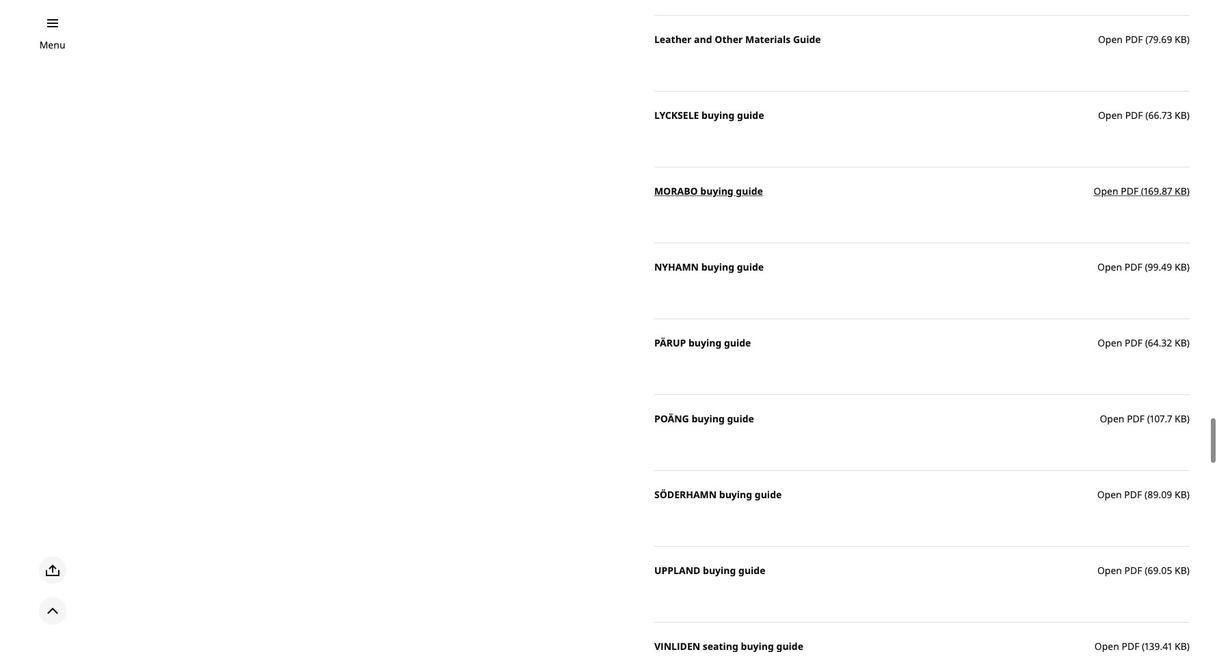 Task type: locate. For each thing, give the bounding box(es) containing it.
)
[[1188, 33, 1190, 46], [1188, 109, 1190, 122], [1188, 185, 1190, 198], [1188, 260, 1190, 273], [1188, 336, 1190, 349], [1188, 412, 1190, 425], [1188, 488, 1190, 501], [1188, 564, 1190, 577]]

open for open pdf ( 64.32 kb )
[[1098, 336, 1123, 349]]

( for 169.87 kb
[[1142, 185, 1145, 198]]

8 kb from the top
[[1175, 564, 1188, 577]]

buying for uppland
[[703, 564, 736, 577]]

open pdf ( 99.49 kb )
[[1098, 260, 1190, 273]]

open for open pdf ( 79.69 kb )
[[1099, 33, 1123, 46]]

open left 66.73 at the right of page
[[1099, 109, 1123, 122]]

guide for uppland buying guide
[[739, 564, 766, 577]]

buying for poäng
[[692, 412, 725, 425]]

6 kb from the top
[[1175, 412, 1188, 425]]

other
[[715, 33, 743, 46]]

guide
[[738, 109, 765, 122], [736, 185, 763, 198], [737, 260, 764, 273], [724, 336, 751, 349], [728, 412, 755, 425], [755, 488, 782, 501], [739, 564, 766, 577]]

buying right söderhamn
[[720, 488, 753, 501]]

5 kb from the top
[[1175, 336, 1188, 349]]

kb right 169.87
[[1175, 185, 1188, 198]]

kb right 107.7
[[1175, 412, 1188, 425]]

kb right 79.69
[[1175, 33, 1188, 46]]

materials
[[746, 33, 791, 46]]

pdf left 64.32 on the right bottom of page
[[1125, 336, 1143, 349]]

nyhamn
[[655, 260, 699, 273]]

kb for 107.7 kb
[[1175, 412, 1188, 425]]

kb right 69.05
[[1175, 564, 1188, 577]]

open left 69.05
[[1098, 564, 1123, 577]]

kb
[[1175, 33, 1188, 46], [1175, 109, 1188, 122], [1175, 185, 1188, 198], [1175, 260, 1188, 273], [1175, 336, 1188, 349], [1175, 412, 1188, 425], [1175, 488, 1188, 501], [1175, 564, 1188, 577]]

open for open pdf ( 66.73 kb )
[[1099, 109, 1123, 122]]

6 ) from the top
[[1188, 412, 1190, 425]]

2 ) from the top
[[1188, 109, 1190, 122]]

buying for söderhamn
[[720, 488, 753, 501]]

open
[[1099, 33, 1123, 46], [1099, 109, 1123, 122], [1094, 185, 1119, 198], [1098, 260, 1123, 273], [1098, 336, 1123, 349], [1100, 412, 1125, 425], [1098, 488, 1123, 501], [1098, 564, 1123, 577]]

( for 64.32 kb
[[1146, 336, 1149, 349]]

pdf for 169.87
[[1122, 185, 1139, 198]]

) for 99.49 kb
[[1188, 260, 1190, 273]]

) for 64.32 kb
[[1188, 336, 1190, 349]]

buying right "lycksele"
[[702, 109, 735, 122]]

open left 79.69
[[1099, 33, 1123, 46]]

kb for 69.05 kb
[[1175, 564, 1188, 577]]

3 ) from the top
[[1188, 185, 1190, 198]]

uppland
[[655, 564, 701, 577]]

buying right 'nyhamn'
[[702, 260, 735, 273]]

kb right 66.73 at the right of page
[[1175, 109, 1188, 122]]

4 kb from the top
[[1175, 260, 1188, 273]]

) right 89.09
[[1188, 488, 1190, 501]]

leather and other materials guide
[[655, 33, 821, 46]]

) for 107.7 kb
[[1188, 412, 1190, 425]]

poäng buying guide
[[655, 412, 755, 425]]

buying right the poäng
[[692, 412, 725, 425]]

1 kb from the top
[[1175, 33, 1188, 46]]

pdf left 99.49
[[1125, 260, 1143, 273]]

) right 107.7
[[1188, 412, 1190, 425]]

buying
[[702, 109, 735, 122], [701, 185, 734, 198], [702, 260, 735, 273], [689, 336, 722, 349], [692, 412, 725, 425], [720, 488, 753, 501], [703, 564, 736, 577]]

4 ) from the top
[[1188, 260, 1190, 273]]

8 ) from the top
[[1188, 564, 1190, 577]]

buying right uppland
[[703, 564, 736, 577]]

2 kb from the top
[[1175, 109, 1188, 122]]

(
[[1146, 33, 1149, 46], [1146, 109, 1149, 122], [1142, 185, 1145, 198], [1146, 260, 1148, 273], [1146, 336, 1149, 349], [1148, 412, 1151, 425], [1145, 488, 1148, 501], [1145, 564, 1148, 577]]

kb for 99.49 kb
[[1175, 260, 1188, 273]]

open pdf ( 89.09 kb )
[[1098, 488, 1190, 501]]

pdf for 99.49
[[1125, 260, 1143, 273]]

pdf left 66.73 at the right of page
[[1126, 109, 1144, 122]]

open left 99.49
[[1098, 260, 1123, 273]]

pdf left 89.09
[[1125, 488, 1143, 501]]

pdf left 107.7
[[1128, 412, 1145, 425]]

169.87
[[1145, 185, 1173, 198]]

open pdf ( 64.32 kb )
[[1098, 336, 1190, 349]]

) right 169.87
[[1188, 185, 1190, 198]]

open for open pdf ( 107.7 kb )
[[1100, 412, 1125, 425]]

buying right pärup
[[689, 336, 722, 349]]

) right 66.73 at the right of page
[[1188, 109, 1190, 122]]

open pdf ( 169.87 kb )
[[1094, 185, 1190, 198]]

( for 69.05 kb
[[1145, 564, 1148, 577]]

kb for 169.87 kb
[[1175, 185, 1188, 198]]

5 ) from the top
[[1188, 336, 1190, 349]]

7 kb from the top
[[1175, 488, 1188, 501]]

pdf left 69.05
[[1125, 564, 1143, 577]]

guide for poäng buying guide
[[728, 412, 755, 425]]

pärup
[[655, 336, 686, 349]]

lycksele buying guide
[[655, 109, 765, 122]]

7 ) from the top
[[1188, 488, 1190, 501]]

1 ) from the top
[[1188, 33, 1190, 46]]

pdf left 169.87
[[1122, 185, 1139, 198]]

guide for pärup buying guide
[[724, 336, 751, 349]]

open left 64.32 on the right bottom of page
[[1098, 336, 1123, 349]]

) for 79.69 kb
[[1188, 33, 1190, 46]]

) right 79.69
[[1188, 33, 1190, 46]]

uppland buying guide
[[655, 564, 766, 577]]

open left 89.09
[[1098, 488, 1123, 501]]

) right 69.05
[[1188, 564, 1190, 577]]

) right 64.32 on the right bottom of page
[[1188, 336, 1190, 349]]

pdf
[[1126, 33, 1144, 46], [1126, 109, 1144, 122], [1122, 185, 1139, 198], [1125, 260, 1143, 273], [1125, 336, 1143, 349], [1128, 412, 1145, 425], [1125, 488, 1143, 501], [1125, 564, 1143, 577]]

guide for lycksele buying guide
[[738, 109, 765, 122]]

kb right 99.49
[[1175, 260, 1188, 273]]

söderhamn buying guide
[[655, 488, 782, 501]]

open for open pdf ( 69.05 kb )
[[1098, 564, 1123, 577]]

kb right 89.09
[[1175, 488, 1188, 501]]

open left 107.7
[[1100, 412, 1125, 425]]

buying right morabo
[[701, 185, 734, 198]]

3 kb from the top
[[1175, 185, 1188, 198]]

( for 79.69 kb
[[1146, 33, 1149, 46]]

pdf left 79.69
[[1126, 33, 1144, 46]]

) for 89.09 kb
[[1188, 488, 1190, 501]]

kb right 64.32 on the right bottom of page
[[1175, 336, 1188, 349]]

) right 99.49
[[1188, 260, 1190, 273]]

open left 169.87
[[1094, 185, 1119, 198]]



Task type: vqa. For each thing, say whether or not it's contained in the screenshot.


Task type: describe. For each thing, give the bounding box(es) containing it.
open pdf ( 69.05 kb )
[[1098, 564, 1190, 577]]

pdf for 64.32
[[1125, 336, 1143, 349]]

open for open pdf ( 169.87 kb )
[[1094, 185, 1119, 198]]

lycksele
[[655, 109, 699, 122]]

kb for 89.09 kb
[[1175, 488, 1188, 501]]

) for 169.87 kb
[[1188, 185, 1190, 198]]

pdf for 107.7
[[1128, 412, 1145, 425]]

buying for morabo
[[701, 185, 734, 198]]

( for 99.49 kb
[[1146, 260, 1148, 273]]

kb for 79.69 kb
[[1175, 33, 1188, 46]]

buying for pärup
[[689, 336, 722, 349]]

66.73
[[1149, 109, 1173, 122]]

söderhamn
[[655, 488, 717, 501]]

pdf for 79.69
[[1126, 33, 1144, 46]]

( for 107.7 kb
[[1148, 412, 1151, 425]]

99.49
[[1148, 260, 1173, 273]]

morabo buying guide
[[655, 185, 763, 198]]

guide for söderhamn buying guide
[[755, 488, 782, 501]]

morabo
[[655, 185, 698, 198]]

menu button
[[39, 38, 65, 53]]

open pdf ( 79.69 kb )
[[1099, 33, 1190, 46]]

64.32
[[1149, 336, 1173, 349]]

pärup buying guide
[[655, 336, 751, 349]]

79.69
[[1149, 33, 1173, 46]]

and
[[694, 33, 713, 46]]

( for 89.09 kb
[[1145, 488, 1148, 501]]

kb for 66.73 kb
[[1175, 109, 1188, 122]]

69.05
[[1148, 564, 1173, 577]]

pdf for 69.05
[[1125, 564, 1143, 577]]

) for 69.05 kb
[[1188, 564, 1190, 577]]

buying for nyhamn
[[702, 260, 735, 273]]

pdf for 89.09
[[1125, 488, 1143, 501]]

107.7
[[1151, 412, 1173, 425]]

open for open pdf ( 99.49 kb )
[[1098, 260, 1123, 273]]

pdf for 66.73
[[1126, 109, 1144, 122]]

) for 66.73 kb
[[1188, 109, 1190, 122]]

guide for morabo buying guide
[[736, 185, 763, 198]]

menu
[[39, 38, 65, 51]]

poäng
[[655, 412, 689, 425]]

kb for 64.32 kb
[[1175, 336, 1188, 349]]

leather
[[655, 33, 692, 46]]

buying for lycksele
[[702, 109, 735, 122]]

guide for nyhamn buying guide
[[737, 260, 764, 273]]

open pdf ( 66.73 kb )
[[1099, 109, 1190, 122]]

( for 66.73 kb
[[1146, 109, 1149, 122]]

open pdf ( 107.7 kb )
[[1100, 412, 1190, 425]]

open for open pdf ( 89.09 kb )
[[1098, 488, 1123, 501]]

guide
[[794, 33, 821, 46]]

89.09
[[1148, 488, 1173, 501]]

nyhamn buying guide
[[655, 260, 764, 273]]



